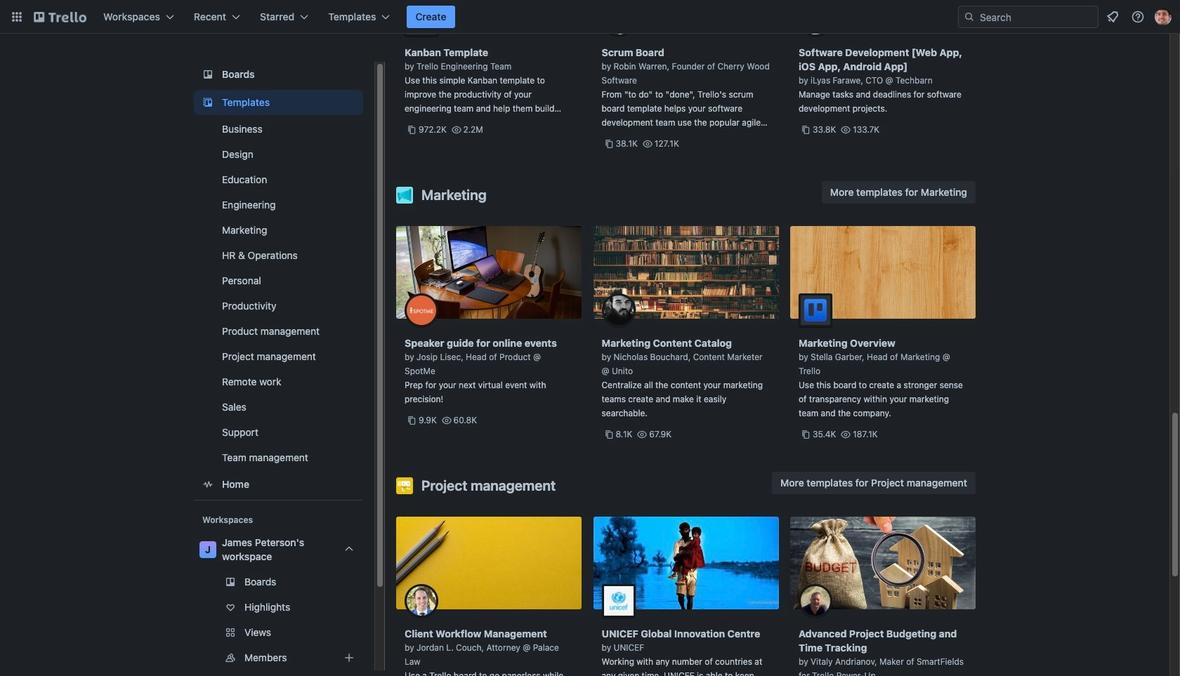 Task type: locate. For each thing, give the bounding box(es) containing it.
0 notifications image
[[1105, 8, 1122, 25]]

back to home image
[[34, 6, 86, 28]]

1 forward image from the top
[[361, 625, 377, 642]]

ilyas farawe, cto @ techbarn image
[[799, 3, 968, 37]]

0 vertical spatial forward image
[[361, 625, 377, 642]]

marketing icon image
[[396, 187, 413, 204]]

open information menu image
[[1132, 10, 1146, 24]]

Search field
[[959, 6, 1099, 28]]

nicholas bouchard, content marketer @ unito image
[[602, 294, 636, 328]]

board image
[[200, 66, 216, 83]]

search image
[[964, 11, 976, 22]]

1 vertical spatial forward image
[[361, 650, 377, 667]]

home image
[[200, 477, 216, 493]]

forward image
[[361, 625, 377, 642], [361, 650, 377, 667]]

trello engineering team image
[[405, 3, 439, 37]]

josip lisec, head of product @ spotme image
[[405, 294, 439, 328]]

primary element
[[0, 0, 1181, 34]]

stella garber, head of marketing @ trello image
[[799, 294, 833, 328]]

switch to… image
[[10, 10, 24, 24]]

2 forward image from the top
[[361, 650, 377, 667]]



Task type: vqa. For each thing, say whether or not it's contained in the screenshot.
leftmost sm image
no



Task type: describe. For each thing, give the bounding box(es) containing it.
add image
[[341, 650, 358, 667]]

vitaly andrianov, maker of smartfields for trello power-up image
[[799, 585, 833, 619]]

unicef image
[[602, 585, 636, 619]]

template board image
[[200, 94, 216, 111]]

project management icon image
[[396, 478, 413, 495]]

robin warren, founder of cherry wood software image
[[602, 3, 771, 37]]

jordan l. couch, attorney @ palace law image
[[405, 585, 439, 619]]

james peterson (jamespeterson93) image
[[1156, 8, 1172, 25]]



